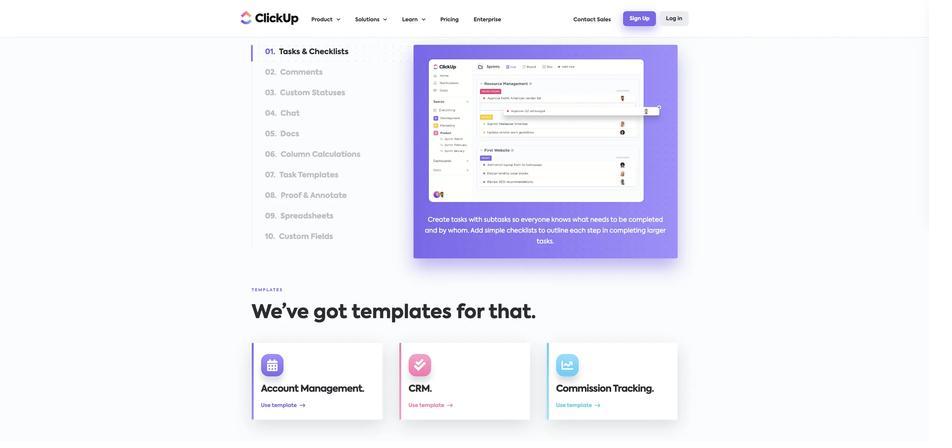 Task type: locate. For each thing, give the bounding box(es) containing it.
0 horizontal spatial use template link
[[261, 403, 306, 409]]

management.
[[301, 385, 365, 394]]

crm.
[[409, 385, 432, 394]]

0 horizontal spatial use
[[261, 403, 271, 409]]

1 vertical spatial to
[[539, 228, 546, 234]]

&
[[302, 48, 307, 56], [304, 192, 309, 200]]

1 horizontal spatial use template
[[409, 403, 445, 409]]

to up tasks.
[[539, 228, 546, 234]]

0 vertical spatial &
[[302, 48, 307, 56]]

list
[[312, 0, 574, 37]]

1 horizontal spatial in
[[678, 16, 683, 21]]

09.
[[265, 213, 277, 220]]

templates down the 06. column calculations on the top of page
[[298, 172, 339, 179]]

custom down 09. spreadsheets
[[279, 234, 309, 241]]

2 use from the left
[[409, 403, 418, 409]]

1 horizontal spatial templates
[[298, 172, 339, 179]]

larger
[[648, 228, 667, 234]]

0 horizontal spatial to
[[539, 228, 546, 234]]

templates up we've
[[252, 288, 283, 293]]

template
[[272, 403, 297, 409], [420, 403, 445, 409], [567, 403, 592, 409]]

template down commission
[[567, 403, 592, 409]]

statuses
[[312, 90, 346, 97]]

use template link down crm.
[[409, 403, 454, 409]]

everyone
[[521, 217, 550, 223]]

2 horizontal spatial use
[[557, 403, 566, 409]]

3 use template link from the left
[[557, 403, 601, 409]]

use template down crm.
[[409, 403, 445, 409]]

use for crm.
[[409, 403, 418, 409]]

tracking.
[[613, 385, 654, 394]]

what
[[573, 217, 589, 223]]

enterprise
[[474, 17, 502, 22]]

sign
[[630, 16, 642, 21]]

3 use from the left
[[557, 403, 566, 409]]

06.
[[265, 151, 277, 159]]

knows
[[552, 217, 571, 223]]

docs
[[281, 131, 300, 138]]

& for annotate
[[304, 192, 309, 200]]

use
[[261, 403, 271, 409], [409, 403, 418, 409], [557, 403, 566, 409]]

by
[[439, 228, 447, 234]]

05.
[[265, 131, 277, 138]]

spreadsheets
[[281, 213, 334, 220]]

use template down commission
[[557, 403, 592, 409]]

custom for custom fields
[[279, 234, 309, 241]]

use template for commission tracking.
[[557, 403, 592, 409]]

2 horizontal spatial template
[[567, 403, 592, 409]]

custom
[[280, 90, 310, 97], [279, 234, 309, 241]]

3 template from the left
[[567, 403, 592, 409]]

custom down 02. comments
[[280, 90, 310, 97]]

contact sales link
[[574, 0, 611, 37]]

checklists
[[309, 48, 349, 56]]

07.
[[265, 172, 276, 179]]

use down account
[[261, 403, 271, 409]]

& right 'tasks'
[[302, 48, 307, 56]]

0 horizontal spatial template
[[272, 403, 297, 409]]

task and checklists image
[[426, 56, 666, 205]]

template for account management.
[[272, 403, 297, 409]]

for
[[457, 304, 485, 323]]

task
[[280, 172, 297, 179]]

to
[[611, 217, 618, 223], [539, 228, 546, 234]]

to left be
[[611, 217, 618, 223]]

tasks
[[279, 48, 300, 56]]

07. task templates
[[265, 172, 339, 179]]

3 use template from the left
[[557, 403, 592, 409]]

use for commission tracking.
[[557, 403, 566, 409]]

1 vertical spatial in
[[603, 228, 609, 234]]

we've got templates for that.
[[252, 304, 536, 323]]

2 use template from the left
[[409, 403, 445, 409]]

1 vertical spatial templates
[[252, 288, 283, 293]]

1 use from the left
[[261, 403, 271, 409]]

use template
[[261, 403, 297, 409], [409, 403, 445, 409], [557, 403, 592, 409]]

in right step
[[603, 228, 609, 234]]

0 vertical spatial custom
[[280, 90, 310, 97]]

use template down account
[[261, 403, 297, 409]]

log
[[667, 16, 677, 21]]

commission
[[557, 385, 612, 394]]

0 horizontal spatial use template
[[261, 403, 297, 409]]

fields
[[311, 234, 333, 241]]

2 use template link from the left
[[409, 403, 454, 409]]

1 horizontal spatial to
[[611, 217, 618, 223]]

2 horizontal spatial use template link
[[557, 403, 601, 409]]

1 use template from the left
[[261, 403, 297, 409]]

commission tracking.
[[557, 385, 654, 394]]

in right log
[[678, 16, 683, 21]]

2 template from the left
[[420, 403, 445, 409]]

use template link for account management.
[[261, 403, 306, 409]]

1 horizontal spatial template
[[420, 403, 445, 409]]

account management.
[[261, 385, 365, 394]]

1 vertical spatial custom
[[279, 234, 309, 241]]

custom for custom statuses
[[280, 90, 310, 97]]

10. custom fields
[[265, 234, 333, 241]]

& for checklists
[[302, 48, 307, 56]]

got
[[314, 304, 347, 323]]

outline
[[547, 228, 569, 234]]

use template for crm.
[[409, 403, 445, 409]]

2 horizontal spatial use template
[[557, 403, 592, 409]]

use down commission
[[557, 403, 566, 409]]

solutions
[[355, 17, 380, 22]]

& right proof
[[304, 192, 309, 200]]

0 vertical spatial to
[[611, 217, 618, 223]]

1 template from the left
[[272, 403, 297, 409]]

pricing link
[[441, 0, 459, 37]]

each
[[570, 228, 586, 234]]

use down crm.
[[409, 403, 418, 409]]

so
[[513, 217, 520, 223]]

column
[[281, 151, 311, 159]]

pricing
[[441, 17, 459, 22]]

1 horizontal spatial use template link
[[409, 403, 454, 409]]

1 horizontal spatial use
[[409, 403, 418, 409]]

solutions button
[[355, 0, 388, 37]]

0 horizontal spatial templates
[[252, 288, 283, 293]]

template down account
[[272, 403, 297, 409]]

in
[[678, 16, 683, 21], [603, 228, 609, 234]]

log in link
[[660, 11, 689, 26]]

chat
[[281, 110, 300, 118]]

03.
[[265, 90, 277, 97]]

1 vertical spatial &
[[304, 192, 309, 200]]

use template link down commission
[[557, 403, 601, 409]]

use template link
[[261, 403, 306, 409], [409, 403, 454, 409], [557, 403, 601, 409]]

0 horizontal spatial in
[[603, 228, 609, 234]]

01. tasks & checklists
[[265, 48, 349, 56]]

template down crm.
[[420, 403, 445, 409]]

1 use template link from the left
[[261, 403, 306, 409]]

10.
[[265, 234, 275, 241]]

use template link down account
[[261, 403, 306, 409]]

0 vertical spatial templates
[[298, 172, 339, 179]]



Task type: describe. For each thing, give the bounding box(es) containing it.
03. custom statuses
[[265, 90, 346, 97]]

be
[[619, 217, 628, 223]]

use template link for commission tracking.
[[557, 403, 601, 409]]

sign up button
[[624, 11, 657, 26]]

templates
[[352, 304, 452, 323]]

add
[[471, 228, 484, 234]]

features
[[252, 23, 279, 28]]

use for account management.
[[261, 403, 271, 409]]

sign up
[[630, 16, 650, 21]]

product
[[312, 17, 333, 22]]

calculations
[[312, 151, 361, 159]]

02.
[[265, 69, 277, 77]]

log in
[[667, 16, 683, 21]]

comments
[[280, 69, 323, 77]]

06. column calculations
[[265, 151, 361, 159]]

up
[[643, 16, 650, 21]]

simple
[[485, 228, 505, 234]]

we've
[[252, 304, 309, 323]]

08.
[[265, 192, 277, 200]]

checklists
[[507, 228, 537, 234]]

template for commission tracking.
[[567, 403, 592, 409]]

learn button
[[402, 0, 426, 37]]

use template link for crm.
[[409, 403, 454, 409]]

contact sales
[[574, 17, 611, 22]]

enterprise link
[[474, 0, 502, 37]]

tasks.
[[537, 239, 555, 245]]

whom.
[[448, 228, 469, 234]]

01.
[[265, 48, 276, 56]]

step
[[588, 228, 601, 234]]

02. comments
[[265, 69, 323, 77]]

and
[[425, 228, 438, 234]]

08. proof & annotate
[[265, 192, 347, 200]]

use template for account management.
[[261, 403, 297, 409]]

completing
[[610, 228, 646, 234]]

create tasks with subtasks so everyone knows what needs to be completed and by whom. add simple checklists to outline each step in completing larger tasks.
[[425, 217, 667, 245]]

that.
[[489, 304, 536, 323]]

needs
[[591, 217, 610, 223]]

template for crm.
[[420, 403, 445, 409]]

sales
[[597, 17, 611, 22]]

0 vertical spatial in
[[678, 16, 683, 21]]

create
[[428, 217, 450, 223]]

account
[[261, 385, 299, 394]]

learn
[[402, 17, 418, 22]]

subtasks
[[484, 217, 511, 223]]

with
[[469, 217, 483, 223]]

product button
[[312, 0, 340, 37]]

list containing product
[[312, 0, 574, 37]]

09. spreadsheets
[[265, 213, 334, 220]]

tasks
[[452, 217, 468, 223]]

05. docs
[[265, 131, 300, 138]]

main navigation element
[[312, 0, 689, 37]]

04.
[[265, 110, 277, 118]]

in inside create tasks with subtasks so everyone knows what needs to be completed and by whom. add simple checklists to outline each step in completing larger tasks.
[[603, 228, 609, 234]]

annotate
[[310, 192, 347, 200]]

proof
[[281, 192, 302, 200]]

contact
[[574, 17, 596, 22]]

04. chat
[[265, 110, 300, 118]]

completed
[[629, 217, 664, 223]]



Task type: vqa. For each thing, say whether or not it's contained in the screenshot.
Sign Up
yes



